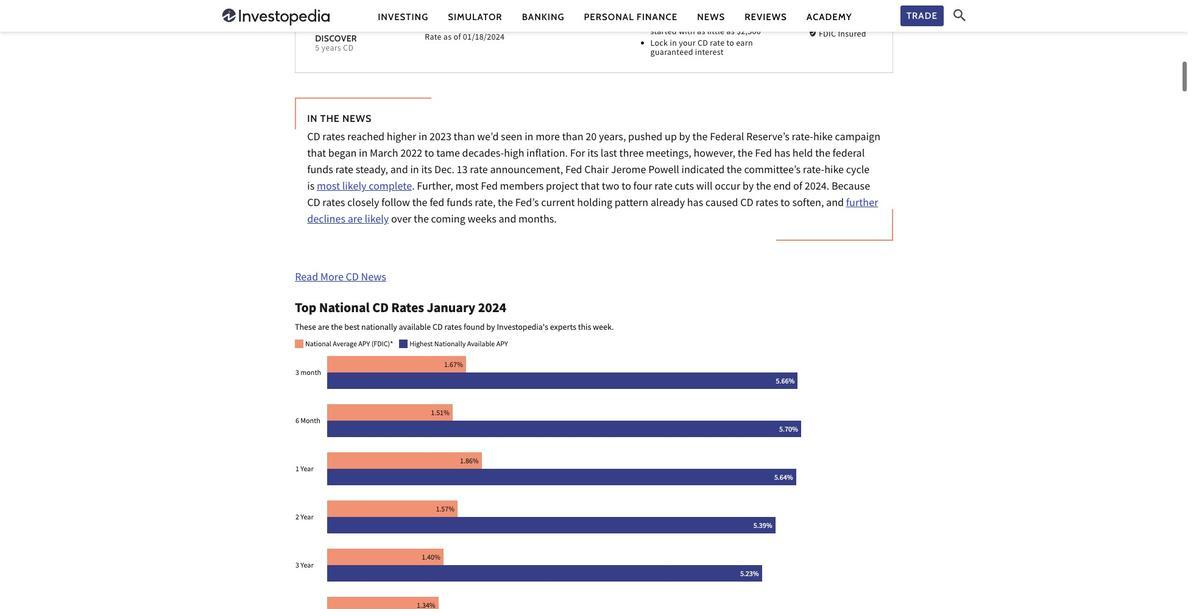 Task type: vqa. For each thing, say whether or not it's contained in the screenshot.
THE LOANS in Best Debt Consolidation Loans of January 2024 By Jessica Walrack Updated Jan 11, 2024
no



Task type: describe. For each thing, give the bounding box(es) containing it.
jerome
[[612, 163, 647, 179]]

in left dec.
[[411, 163, 419, 179]]

fdic insured
[[819, 28, 867, 39]]

simulator
[[448, 11, 503, 22]]

trade link
[[901, 5, 944, 26]]

most likely complete link
[[317, 179, 412, 196]]

weeks
[[468, 212, 497, 229]]

earn a 4.00% apy with a 5- year cd from discover enjoy $0 monthly fees and get started with as little as $2,500 lock in your cd rate to earn guaranteed interest
[[651, 0, 763, 57]]

over
[[391, 212, 412, 229]]

cd right caused
[[741, 196, 754, 212]]

and inside the earn a 4.00% apy with a 5- year cd from discover enjoy $0 monthly fees and get started with as little as $2,500 lock in your cd rate to earn guaranteed interest
[[735, 17, 749, 27]]

2022
[[401, 146, 423, 163]]

earn
[[651, 0, 668, 7]]

powell
[[649, 163, 680, 179]]

however,
[[694, 146, 736, 163]]

of inside . further, most fed members project that two to four rate cuts will occur by the end of 2024. because cd rates closely follow the fed funds rate, the fed's current holding pattern already has caused cd rates to soften, and
[[794, 179, 803, 196]]

1 a from the left
[[670, 0, 674, 7]]

funds inside cd rates reached higher in 2023 than we'd seen in more than 20 years, pushed up by the federal reserve's rate-hike campaign that began in march 2022 to tame decades-high inflation. for its last three meetings, however, the fed has held the federal funds rate steady, and in its dec. 13 rate announcement, fed chair jerome powell indicated the committee's rate-hike cycle is
[[307, 163, 333, 179]]

years
[[322, 42, 341, 53]]

three
[[620, 146, 644, 163]]

0 vertical spatial likely
[[342, 179, 367, 196]]

read more cd news
[[295, 270, 386, 287]]

the right over
[[414, 212, 429, 229]]

coming
[[431, 212, 466, 229]]

meetings,
[[646, 146, 692, 163]]

to left soften,
[[781, 196, 791, 212]]

rate inside the earn a 4.00% apy with a 5- year cd from discover enjoy $0 monthly fees and get started with as little as $2,500 lock in your cd rate to earn guaranteed interest
[[710, 37, 725, 48]]

read
[[295, 270, 318, 287]]

fed
[[430, 196, 445, 212]]

occur
[[715, 179, 741, 196]]

members
[[500, 179, 544, 196]]

banking link
[[522, 11, 565, 23]]

to inside the earn a 4.00% apy with a 5- year cd from discover enjoy $0 monthly fees and get started with as little as $2,500 lock in your cd rate to earn guaranteed interest
[[727, 37, 735, 48]]

1 horizontal spatial its
[[588, 146, 599, 163]]

personal finance link
[[584, 11, 678, 23]]

pattern
[[615, 196, 649, 212]]

most inside . further, most fed members project that two to four rate cuts will occur by the end of 2024. because cd rates closely follow the fed funds rate, the fed's current holding pattern already has caused cd rates to soften, and
[[456, 179, 479, 196]]

current
[[542, 196, 575, 212]]

2 vertical spatial news
[[361, 270, 386, 287]]

rate as of 01/18/2024
[[425, 31, 505, 42]]

and inside cd rates reached higher in 2023 than we'd seen in more than 20 years, pushed up by the federal reserve's rate-hike campaign that began in march 2022 to tame decades-high inflation. for its last three meetings, however, the fed has held the federal funds rate steady, and in its dec. 13 rate announcement, fed chair jerome powell indicated the committee's rate-hike cycle is
[[391, 163, 408, 179]]

the right held
[[816, 146, 831, 163]]

personal
[[584, 11, 634, 22]]

rate left "steady,"
[[336, 163, 354, 179]]

2 a from the left
[[735, 0, 740, 7]]

the right indicated
[[727, 163, 742, 179]]

5-
[[742, 0, 749, 7]]

follow
[[382, 196, 410, 212]]

learn
[[811, 2, 837, 12]]

investing link
[[378, 11, 429, 23]]

higher
[[387, 130, 417, 146]]

year
[[651, 5, 667, 16]]

interest
[[696, 46, 724, 57]]

more
[[536, 130, 560, 146]]

fed's
[[516, 196, 539, 212]]

most likely complete
[[317, 179, 412, 196]]

0 horizontal spatial of
[[454, 31, 461, 42]]

cd rates reached higher in 2023 than we'd seen in more than 20 years, pushed up by the federal reserve's rate-hike campaign that began in march 2022 to tame decades-high inflation. for its last three meetings, however, the fed has held the federal funds rate steady, and in its dec. 13 rate announcement, fed chair jerome powell indicated the committee's rate-hike cycle is
[[307, 130, 881, 196]]

personal finance
[[584, 11, 678, 22]]

high
[[504, 146, 525, 163]]

investopedia homepage image
[[223, 7, 330, 27]]

academy
[[807, 11, 853, 22]]

that inside cd rates reached higher in 2023 than we'd seen in more than 20 years, pushed up by the federal reserve's rate-hike campaign that began in march 2022 to tame decades-high inflation. for its last three meetings, however, the fed has held the federal funds rate steady, and in its dec. 13 rate announcement, fed chair jerome powell indicated the committee's rate-hike cycle is
[[307, 146, 326, 163]]

in
[[307, 113, 318, 124]]

2023
[[430, 130, 452, 146]]

started
[[651, 26, 677, 37]]

2 horizontal spatial fed
[[756, 146, 772, 163]]

complete
[[369, 179, 412, 196]]

cd right your
[[698, 37, 709, 48]]

the right rate,
[[498, 196, 513, 212]]

closely
[[348, 196, 380, 212]]

holding
[[578, 196, 613, 212]]

fed inside . further, most fed members project that two to four rate cuts will occur by the end of 2024. because cd rates closely follow the fed funds rate, the fed's current holding pattern already has caused cd rates to soften, and
[[481, 179, 498, 196]]

are
[[348, 212, 363, 229]]

the left federal at the right of page
[[693, 130, 708, 146]]

0 horizontal spatial apy
[[478, 7, 491, 17]]

rate right 13
[[470, 163, 488, 179]]

funds inside . further, most fed members project that two to four rate cuts will occur by the end of 2024. because cd rates closely follow the fed funds rate, the fed's current holding pattern already has caused cd rates to soften, and
[[447, 196, 473, 212]]

trade
[[907, 10, 938, 21]]

more for read
[[321, 270, 344, 287]]

1 horizontal spatial fed
[[566, 163, 583, 179]]

lock
[[651, 37, 668, 48]]

little
[[708, 26, 725, 37]]

fees
[[718, 17, 733, 27]]

0 vertical spatial hike
[[814, 130, 833, 146]]

5
[[315, 42, 320, 53]]

earn
[[737, 37, 753, 48]]

to right two
[[622, 179, 632, 196]]

$0
[[674, 17, 682, 27]]

has inside . further, most fed members project that two to four rate cuts will occur by the end of 2024. because cd rates closely follow the fed funds rate, the fed's current holding pattern already has caused cd rates to soften, and
[[688, 196, 704, 212]]

1 vertical spatial news
[[343, 113, 372, 124]]

up
[[665, 130, 677, 146]]

in left 2023
[[419, 130, 428, 146]]

rate,
[[475, 196, 496, 212]]

in inside the earn a 4.00% apy with a 5- year cd from discover enjoy $0 monthly fees and get started with as little as $2,500 lock in your cd rate to earn guaranteed interest
[[670, 37, 677, 48]]

further declines are likely
[[307, 196, 879, 229]]

more for learn
[[839, 2, 863, 12]]

rates left "are" at the top of page
[[323, 196, 345, 212]]

federal
[[833, 146, 865, 163]]

cd inside cd rates reached higher in 2023 than we'd seen in more than 20 years, pushed up by the federal reserve's rate-hike campaign that began in march 2022 to tame decades-high inflation. for its last three meetings, however, the fed has held the federal funds rate steady, and in its dec. 13 rate announcement, fed chair jerome powell indicated the committee's rate-hike cycle is
[[307, 130, 320, 146]]

finance
[[637, 11, 678, 22]]

guaranteed
[[651, 46, 694, 57]]

the right in
[[321, 113, 340, 124]]

read more cd news link
[[295, 270, 386, 287]]

0 horizontal spatial as
[[444, 31, 452, 42]]

1 vertical spatial with
[[679, 26, 696, 37]]

caused
[[706, 196, 739, 212]]

rates inside cd rates reached higher in 2023 than we'd seen in more than 20 years, pushed up by the federal reserve's rate-hike campaign that began in march 2022 to tame decades-high inflation. for its last three meetings, however, the fed has held the federal funds rate steady, and in its dec. 13 rate announcement, fed chair jerome powell indicated the committee's rate-hike cycle is
[[323, 130, 345, 146]]



Task type: locate. For each thing, give the bounding box(es) containing it.
apy up 01/18/2024
[[478, 7, 491, 17]]

end
[[774, 179, 792, 196]]

1 vertical spatial has
[[688, 196, 704, 212]]

a left 5-
[[735, 0, 740, 7]]

2 most from the left
[[456, 179, 479, 196]]

discover 5 years cd
[[315, 33, 357, 53]]

soften,
[[793, 196, 825, 212]]

news down "are" at the top of page
[[361, 270, 386, 287]]

and inside . further, most fed members project that two to four rate cuts will occur by the end of 2024. because cd rates closely follow the fed funds rate, the fed's current holding pattern already has caused cd rates to soften, and
[[827, 196, 844, 212]]

1 vertical spatial rate-
[[803, 163, 825, 179]]

than left 20
[[563, 130, 584, 146]]

two
[[602, 179, 620, 196]]

0 horizontal spatial a
[[670, 0, 674, 7]]

0 horizontal spatial fed
[[481, 179, 498, 196]]

0 horizontal spatial that
[[307, 146, 326, 163]]

1 vertical spatial likely
[[365, 212, 389, 229]]

1 vertical spatial discover
[[315, 33, 357, 44]]

rate- right "reserve's"
[[792, 130, 814, 146]]

hike left cycle
[[825, 163, 844, 179]]

and right soften,
[[827, 196, 844, 212]]

2024.
[[805, 179, 830, 196]]

reserve's
[[747, 130, 790, 146]]

that left the began
[[307, 146, 326, 163]]

investing
[[378, 11, 429, 22]]

and right weeks
[[499, 212, 517, 229]]

a right earn
[[670, 0, 674, 7]]

apy inside the earn a 4.00% apy with a 5- year cd from discover enjoy $0 monthly fees and get started with as little as $2,500 lock in your cd rate to earn guaranteed interest
[[701, 0, 715, 7]]

cd right the years
[[343, 42, 354, 53]]

banking
[[522, 11, 565, 22]]

by
[[680, 130, 691, 146], [743, 179, 754, 196]]

rate- up soften,
[[803, 163, 825, 179]]

decades-
[[463, 146, 504, 163]]

inflation.
[[527, 146, 568, 163]]

rates down in the news
[[323, 130, 345, 146]]

has left held
[[775, 146, 791, 163]]

has left caused
[[688, 196, 704, 212]]

most
[[317, 179, 340, 196], [456, 179, 479, 196]]

to inside cd rates reached higher in 2023 than we'd seen in more than 20 years, pushed up by the federal reserve's rate-hike campaign that began in march 2022 to tame decades-high inflation. for its last three meetings, however, the fed has held the federal funds rate steady, and in its dec. 13 rate announcement, fed chair jerome powell indicated the committee's rate-hike cycle is
[[425, 146, 434, 163]]

began
[[329, 146, 357, 163]]

1 horizontal spatial as
[[698, 26, 706, 37]]

1 vertical spatial more
[[321, 270, 344, 287]]

0 horizontal spatial than
[[454, 130, 475, 146]]

by inside . further, most fed members project that two to four rate cuts will occur by the end of 2024. because cd rates closely follow the fed funds rate, the fed's current holding pattern already has caused cd rates to soften, and
[[743, 179, 754, 196]]

0 horizontal spatial by
[[680, 130, 691, 146]]

most right dec.
[[456, 179, 479, 196]]

pushed
[[629, 130, 663, 146]]

fed right 13
[[481, 179, 498, 196]]

news up little
[[698, 11, 726, 22]]

. further, most fed members project that two to four rate cuts will occur by the end of 2024. because cd rates closely follow the fed funds rate, the fed's current holding pattern already has caused cd rates to soften, and
[[307, 179, 871, 212]]

with up fees
[[717, 0, 733, 7]]

insured
[[839, 28, 867, 39]]

$2,500
[[737, 26, 762, 37]]

1 horizontal spatial with
[[717, 0, 733, 7]]

1 horizontal spatial than
[[563, 130, 584, 146]]

in right seen
[[525, 130, 534, 146]]

and
[[735, 17, 749, 27], [391, 163, 408, 179], [827, 196, 844, 212], [499, 212, 517, 229]]

as right little
[[727, 26, 735, 37]]

news
[[698, 11, 726, 22], [343, 113, 372, 124], [361, 270, 386, 287]]

with up your
[[679, 26, 696, 37]]

the left end
[[757, 179, 772, 196]]

cuts
[[675, 179, 695, 196]]

news up reached
[[343, 113, 372, 124]]

0 horizontal spatial most
[[317, 179, 340, 196]]

of right end
[[794, 179, 803, 196]]

hike
[[814, 130, 833, 146], [825, 163, 844, 179]]

the right however,
[[738, 146, 753, 163]]

reviews link
[[745, 11, 788, 23]]

for
[[571, 146, 586, 163]]

rates down committee's
[[756, 196, 779, 212]]

likely up "are" at the top of page
[[342, 179, 367, 196]]

march
[[370, 146, 398, 163]]

0 vertical spatial that
[[307, 146, 326, 163]]

likely
[[342, 179, 367, 196], [365, 212, 389, 229]]

by inside cd rates reached higher in 2023 than we'd seen in more than 20 years, pushed up by the federal reserve's rate-hike campaign that began in march 2022 to tame decades-high inflation. for its last three meetings, however, the fed has held the federal funds rate steady, and in its dec. 13 rate announcement, fed chair jerome powell indicated the committee's rate-hike cycle is
[[680, 130, 691, 146]]

as left little
[[698, 26, 706, 37]]

cd left "are" at the top of page
[[307, 196, 320, 212]]

years,
[[599, 130, 626, 146]]

funds up declines
[[307, 163, 333, 179]]

project
[[546, 179, 579, 196]]

than left we'd
[[454, 130, 475, 146]]

0 vertical spatial apy
[[701, 0, 715, 7]]

0 horizontal spatial its
[[422, 163, 433, 179]]

by right occur
[[743, 179, 754, 196]]

0 vertical spatial more
[[839, 2, 863, 12]]

0 vertical spatial rate-
[[792, 130, 814, 146]]

2 horizontal spatial as
[[727, 26, 735, 37]]

steady,
[[356, 163, 388, 179]]

1 horizontal spatial of
[[794, 179, 803, 196]]

in left your
[[670, 37, 677, 48]]

its
[[588, 146, 599, 163], [422, 163, 433, 179]]

1 horizontal spatial discover
[[701, 5, 733, 16]]

last
[[601, 146, 618, 163]]

get
[[751, 17, 763, 27]]

1 vertical spatial by
[[743, 179, 754, 196]]

in
[[670, 37, 677, 48], [419, 130, 428, 146], [525, 130, 534, 146], [359, 146, 368, 163], [411, 163, 419, 179]]

4.00%
[[676, 0, 699, 7]]

that inside . further, most fed members project that two to four rate cuts will occur by the end of 2024. because cd rates closely follow the fed funds rate, the fed's current holding pattern already has caused cd rates to soften, and
[[581, 179, 600, 196]]

0 vertical spatial with
[[717, 0, 733, 7]]

months.
[[519, 212, 557, 229]]

cd down in
[[307, 130, 320, 146]]

more
[[839, 2, 863, 12], [321, 270, 344, 287]]

1 vertical spatial apy
[[478, 7, 491, 17]]

is
[[307, 179, 315, 196]]

because
[[832, 179, 871, 196]]

further declines are likely link
[[307, 196, 879, 229]]

news link
[[698, 11, 726, 23]]

01/18/2024
[[463, 31, 505, 42]]

simulator link
[[448, 11, 503, 23]]

1 horizontal spatial most
[[456, 179, 479, 196]]

0 horizontal spatial more
[[321, 270, 344, 287]]

hike right held
[[814, 130, 833, 146]]

learn more
[[811, 2, 863, 12]]

than
[[454, 130, 475, 146], [563, 130, 584, 146]]

fed left held
[[756, 146, 772, 163]]

to right 2022
[[425, 146, 434, 163]]

more right the read
[[321, 270, 344, 287]]

20
[[586, 130, 597, 146]]

rate-
[[792, 130, 814, 146], [803, 163, 825, 179]]

indicated
[[682, 163, 725, 179]]

from
[[681, 5, 699, 16]]

and left the get on the top right of page
[[735, 17, 749, 27]]

0 horizontal spatial discover
[[315, 33, 357, 44]]

as right rate
[[444, 31, 452, 42]]

rate inside . further, most fed members project that two to four rate cuts will occur by the end of 2024. because cd rates closely follow the fed funds rate, the fed's current holding pattern already has caused cd rates to soften, and
[[655, 179, 673, 196]]

1 horizontal spatial funds
[[447, 196, 473, 212]]

1 vertical spatial funds
[[447, 196, 473, 212]]

rate down little
[[710, 37, 725, 48]]

of right rate
[[454, 31, 461, 42]]

1 horizontal spatial a
[[735, 0, 740, 7]]

more up insured
[[839, 2, 863, 12]]

search image
[[954, 9, 966, 21]]

chair
[[585, 163, 609, 179]]

fed left chair
[[566, 163, 583, 179]]

we'd
[[478, 130, 499, 146]]

discover inside the earn a 4.00% apy with a 5- year cd from discover enjoy $0 monthly fees and get started with as little as $2,500 lock in your cd rate to earn guaranteed interest
[[701, 5, 733, 16]]

by right 'up'
[[680, 130, 691, 146]]

0 vertical spatial of
[[454, 31, 461, 42]]

1 vertical spatial hike
[[825, 163, 844, 179]]

1 vertical spatial that
[[581, 179, 600, 196]]

tame
[[437, 146, 460, 163]]

most right is
[[317, 179, 340, 196]]

1 vertical spatial of
[[794, 179, 803, 196]]

with
[[717, 0, 733, 7], [679, 26, 696, 37]]

in left march
[[359, 146, 368, 163]]

the
[[321, 113, 340, 124], [693, 130, 708, 146], [738, 146, 753, 163], [816, 146, 831, 163], [727, 163, 742, 179], [757, 179, 772, 196], [413, 196, 428, 212], [498, 196, 513, 212], [414, 212, 429, 229]]

its left dec.
[[422, 163, 433, 179]]

cycle
[[847, 163, 870, 179]]

13
[[457, 163, 468, 179]]

1 horizontal spatial has
[[775, 146, 791, 163]]

its right for
[[588, 146, 599, 163]]

likely inside further declines are likely
[[365, 212, 389, 229]]

1 most from the left
[[317, 179, 340, 196]]

funds
[[307, 163, 333, 179], [447, 196, 473, 212]]

has
[[775, 146, 791, 163], [688, 196, 704, 212]]

federal
[[710, 130, 745, 146]]

further
[[847, 196, 879, 212]]

0 vertical spatial news
[[698, 11, 726, 22]]

to left earn in the right of the page
[[727, 37, 735, 48]]

rate right four
[[655, 179, 673, 196]]

0 vertical spatial discover
[[701, 5, 733, 16]]

1 than from the left
[[454, 130, 475, 146]]

1 horizontal spatial that
[[581, 179, 600, 196]]

your
[[679, 37, 696, 48]]

apy
[[701, 0, 715, 7], [478, 7, 491, 17]]

declines
[[307, 212, 346, 229]]

0 vertical spatial funds
[[307, 163, 333, 179]]

has inside cd rates reached higher in 2023 than we'd seen in more than 20 years, pushed up by the federal reserve's rate-hike campaign that began in march 2022 to tame decades-high inflation. for its last three meetings, however, the fed has held the federal funds rate steady, and in its dec. 13 rate announcement, fed chair jerome powell indicated the committee's rate-hike cycle is
[[775, 146, 791, 163]]

already
[[651, 196, 685, 212]]

and left . at top
[[391, 163, 408, 179]]

announcement,
[[490, 163, 564, 179]]

2 than from the left
[[563, 130, 584, 146]]

reached
[[348, 130, 385, 146]]

monthly
[[684, 17, 716, 27]]

1 horizontal spatial by
[[743, 179, 754, 196]]

cd up $0
[[669, 5, 679, 16]]

likely right "are" at the top of page
[[365, 212, 389, 229]]

funds right fed
[[447, 196, 473, 212]]

a
[[670, 0, 674, 7], [735, 0, 740, 7]]

that left two
[[581, 179, 600, 196]]

the left fed
[[413, 196, 428, 212]]

1 horizontal spatial more
[[839, 2, 863, 12]]

enjoy
[[651, 17, 672, 27]]

0 horizontal spatial has
[[688, 196, 704, 212]]

0 vertical spatial by
[[680, 130, 691, 146]]

1 horizontal spatial apy
[[701, 0, 715, 7]]

will
[[697, 179, 713, 196]]

0 vertical spatial has
[[775, 146, 791, 163]]

cd right the read
[[346, 270, 359, 287]]

cd inside discover 5 years cd
[[343, 42, 354, 53]]

0 horizontal spatial funds
[[307, 163, 333, 179]]

0 horizontal spatial with
[[679, 26, 696, 37]]

apy up "news" 'link'
[[701, 0, 715, 7]]



